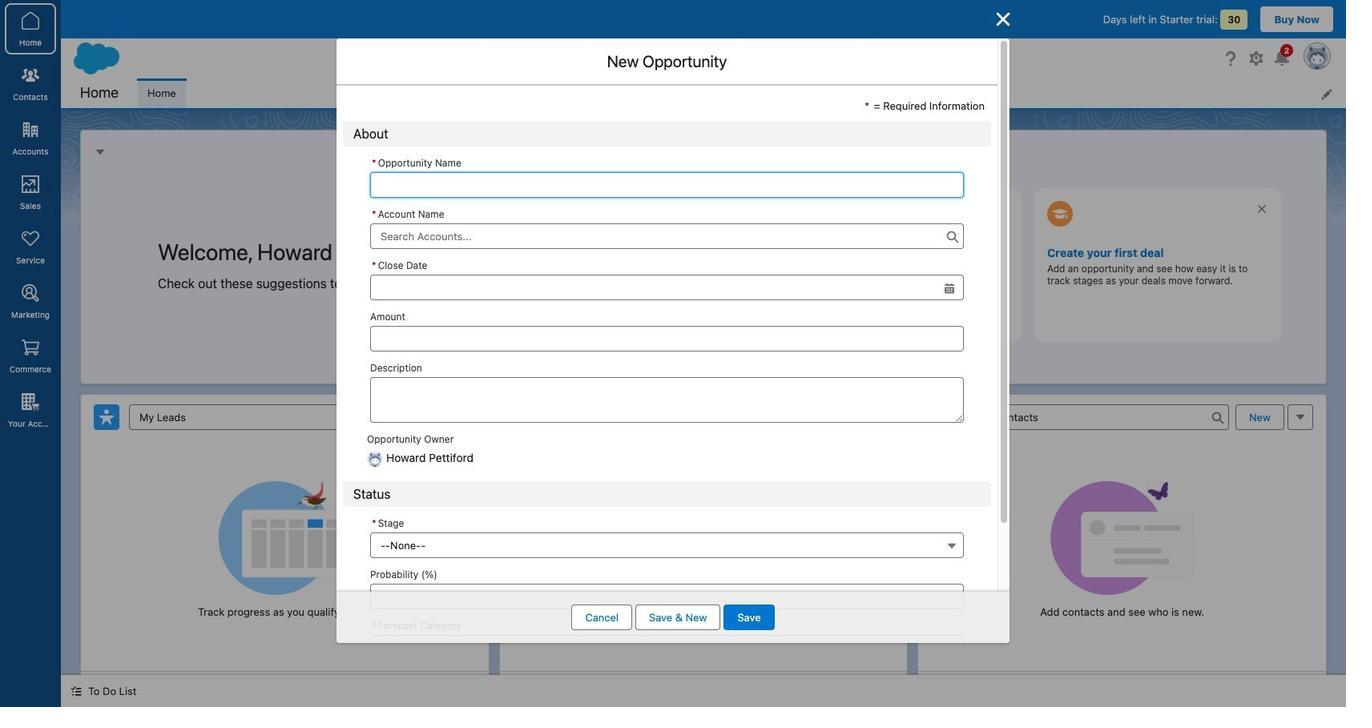 Task type: locate. For each thing, give the bounding box(es) containing it.
list
[[138, 79, 1346, 108]]

Search Accounts... text field
[[370, 223, 964, 249]]

None text field
[[370, 274, 964, 300]]

group
[[370, 255, 964, 300]]

None text field
[[370, 172, 964, 198], [370, 326, 964, 351], [370, 377, 964, 423], [370, 585, 964, 610], [370, 172, 964, 198], [370, 326, 964, 351], [370, 377, 964, 423], [370, 585, 964, 610]]



Task type: describe. For each thing, give the bounding box(es) containing it.
text default image
[[71, 686, 82, 697]]

Stage - Current Selection: --None-- button
[[370, 533, 964, 559]]

inverse image
[[994, 10, 1013, 29]]



Task type: vqa. For each thing, say whether or not it's contained in the screenshot.
'list'
yes



